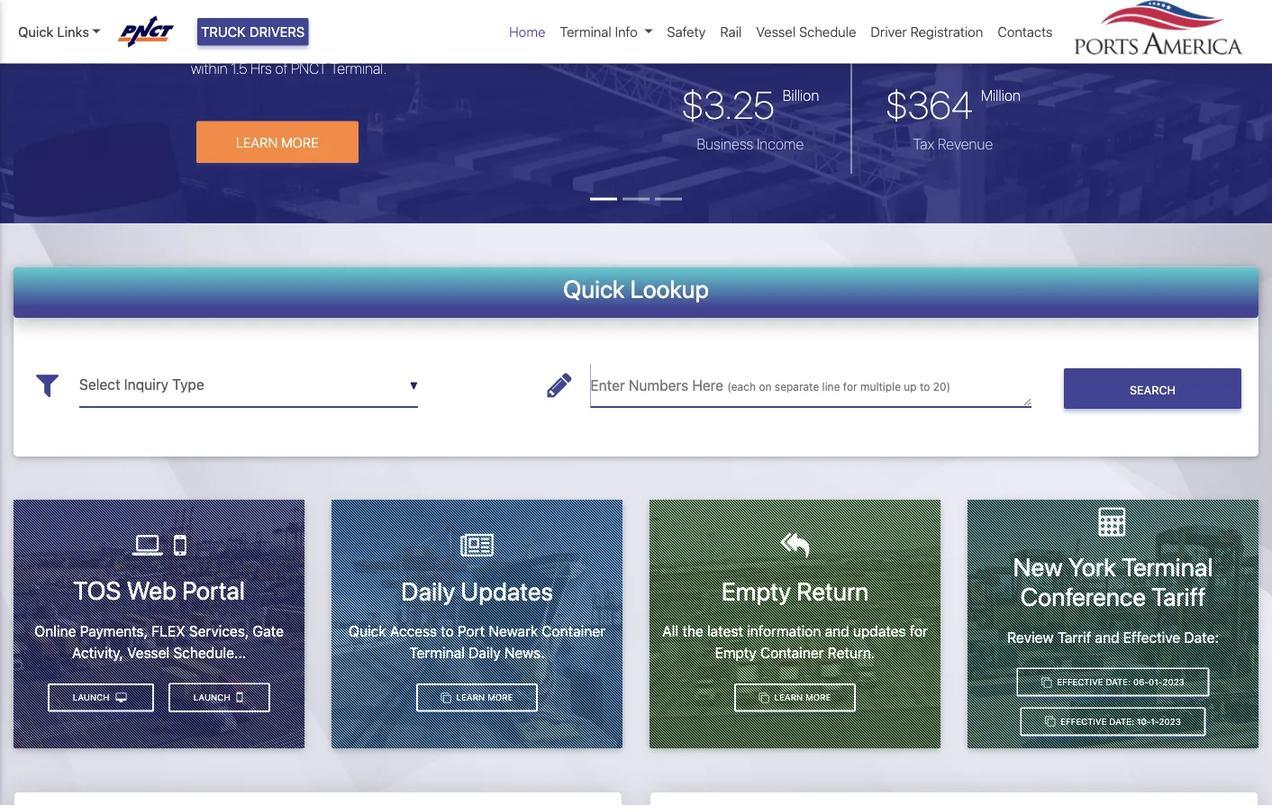 Task type: vqa. For each thing, say whether or not it's contained in the screenshot.
Details*
no



Task type: locate. For each thing, give the bounding box(es) containing it.
0 vertical spatial port
[[577, 15, 603, 32]]

effective up 01-
[[1124, 629, 1181, 647]]

0 vertical spatial quick
[[18, 24, 54, 40]]

for
[[352, 15, 369, 32], [844, 381, 858, 393], [910, 623, 928, 640]]

1 vertical spatial empty
[[715, 645, 757, 662]]

2023 right 06- at the bottom of the page
[[1163, 677, 1185, 688]]

all
[[663, 623, 679, 640]]

1 horizontal spatial learn
[[457, 693, 485, 703]]

lookup
[[631, 275, 709, 303]]

a
[[416, 0, 423, 9]]

for right "line"
[[844, 381, 858, 393]]

quick access to port newark container terminal daily news.
[[349, 623, 606, 662]]

and right tarrif
[[1096, 629, 1120, 647]]

2 launch link from the left
[[48, 684, 154, 713]]

to
[[920, 381, 931, 393], [441, 623, 454, 640]]

tarrif
[[1058, 629, 1092, 647]]

more for empty return
[[806, 693, 832, 703]]

quick left access
[[349, 623, 386, 640]]

driver registration
[[871, 24, 984, 40]]

for down services
[[352, 15, 369, 32]]

home
[[509, 24, 546, 40]]

learn more down hrs
[[236, 134, 319, 150]]

truck drivers link
[[197, 18, 309, 45]]

01-
[[1149, 677, 1163, 688]]

empty
[[722, 576, 792, 606], [715, 645, 757, 662]]

learn more for daily updates
[[454, 693, 513, 703]]

date: down tariff on the bottom of page
[[1185, 629, 1220, 647]]

clone image down all the latest information and updates for empty container return.
[[759, 693, 770, 703]]

learn more button
[[196, 121, 359, 163]]

for inside all the latest information and updates for empty container return.
[[910, 623, 928, 640]]

▼
[[410, 380, 418, 392]]

0 horizontal spatial container
[[242, 37, 303, 54]]

of up destinations
[[301, 0, 314, 9]]

2 vertical spatial effective
[[1061, 717, 1107, 727]]

more down news.
[[488, 693, 513, 703]]

launch left 'desktop' image
[[73, 693, 112, 703]]

1 horizontal spatial million
[[982, 87, 1021, 104]]

1 horizontal spatial vessel
[[757, 24, 796, 40]]

0 horizontal spatial and
[[825, 623, 850, 640]]

0 vertical spatial container
[[242, 37, 303, 54]]

2 learn more link from the left
[[735, 684, 856, 713]]

income for $3.25
[[757, 135, 804, 152]]

business
[[697, 135, 754, 152]]

port inside the pnct's schedule of services opens a world of possibilities.                                 over 45 international destinations for shippers moving freight through port newark container terminal.                                 811 million sq.ft. of industrial space within 1.5 hrs of pnct terminal.
[[577, 15, 603, 32]]

0 horizontal spatial port
[[458, 623, 485, 640]]

(each
[[728, 381, 756, 393]]

online payments, flex services, gate activity, vessel schedule...
[[34, 623, 284, 662]]

1 vertical spatial for
[[844, 381, 858, 393]]

$364 million
[[886, 82, 1021, 127]]

0 vertical spatial 2023
[[1163, 677, 1185, 688]]

learn right clone icon on the bottom
[[457, 693, 485, 703]]

811
[[367, 37, 387, 54]]

1 horizontal spatial port
[[577, 15, 603, 32]]

gate
[[253, 623, 284, 640]]

1 vertical spatial quick
[[563, 275, 625, 303]]

learn more right clone icon on the bottom
[[454, 693, 513, 703]]

None text field
[[79, 363, 418, 408]]

date: left 10- in the right bottom of the page
[[1110, 717, 1135, 727]]

tax revenue
[[914, 135, 994, 152]]

for inside the pnct's schedule of services opens a world of possibilities.                                 over 45 international destinations for shippers moving freight through port newark container terminal.                                 811 million sq.ft. of industrial space within 1.5 hrs of pnct terminal.
[[352, 15, 369, 32]]

0 vertical spatial effective
[[1124, 629, 1181, 647]]

launch
[[194, 693, 233, 703], [73, 693, 112, 703]]

1 vertical spatial date:
[[1106, 677, 1131, 688]]

over
[[560, 0, 590, 9]]

port down daily updates
[[458, 623, 485, 640]]

activity,
[[72, 645, 123, 662]]

2 horizontal spatial learn
[[775, 693, 803, 703]]

$364
[[886, 82, 973, 127]]

the
[[683, 623, 704, 640]]

clone image
[[1042, 678, 1052, 688], [759, 693, 770, 703], [1046, 717, 1056, 727]]

0 horizontal spatial million
[[390, 37, 429, 54]]

learn down hrs
[[236, 134, 278, 150]]

freight
[[480, 15, 521, 32]]

20)
[[934, 381, 951, 393]]

up
[[904, 381, 917, 393]]

1 vertical spatial effective
[[1058, 677, 1104, 688]]

1 launch link from the left
[[169, 684, 270, 713]]

enter
[[591, 377, 625, 394]]

1 horizontal spatial income
[[959, 23, 1006, 40]]

income down $3.25 billion
[[757, 135, 804, 152]]

newark
[[191, 37, 239, 54], [489, 623, 538, 640]]

1 horizontal spatial daily
[[469, 645, 501, 662]]

1 horizontal spatial to
[[920, 381, 931, 393]]

more down "return."
[[806, 693, 832, 703]]

jobs
[[784, 23, 810, 40]]

million up revenue
[[982, 87, 1021, 104]]

daily
[[401, 576, 455, 606], [469, 645, 501, 662]]

moving
[[430, 15, 476, 32]]

and up "return."
[[825, 623, 850, 640]]

daily inside quick access to port newark container terminal daily news.
[[469, 645, 501, 662]]

learn more link for return
[[735, 684, 856, 713]]

effective date: 10-1-2023 link
[[1021, 708, 1206, 737]]

million
[[390, 37, 429, 54], [982, 87, 1021, 104]]

0 horizontal spatial learn
[[236, 134, 278, 150]]

None text field
[[591, 363, 1032, 408]]

more down pnct
[[281, 134, 319, 150]]

10-
[[1137, 717, 1151, 727]]

learn down all the latest information and updates for empty container return.
[[775, 693, 803, 703]]

1 vertical spatial 2023
[[1160, 717, 1182, 727]]

of
[[301, 0, 314, 9], [465, 0, 477, 9], [472, 37, 484, 54], [275, 60, 288, 77]]

1 vertical spatial newark
[[489, 623, 538, 640]]

1 vertical spatial clone image
[[759, 693, 770, 703]]

of right "sq.ft."
[[472, 37, 484, 54]]

quick for quick links
[[18, 24, 54, 40]]

2 vertical spatial quick
[[349, 623, 386, 640]]

1 horizontal spatial quick
[[349, 623, 386, 640]]

income right personal
[[959, 23, 1006, 40]]

clone image
[[441, 693, 451, 703]]

terminal. down 811
[[330, 60, 387, 77]]

0 horizontal spatial launch
[[73, 693, 112, 703]]

effective down tarrif
[[1058, 677, 1104, 688]]

learn more
[[236, 134, 319, 150], [454, 693, 513, 703], [772, 693, 832, 703]]

terminal info
[[560, 24, 638, 40]]

0 horizontal spatial learn more
[[236, 134, 319, 150]]

0 horizontal spatial learn more link
[[416, 684, 538, 713]]

safety link
[[660, 14, 713, 49]]

2 horizontal spatial learn more
[[772, 693, 832, 703]]

0 vertical spatial for
[[352, 15, 369, 32]]

within
[[191, 60, 228, 77]]

2 horizontal spatial quick
[[563, 275, 625, 303]]

0 horizontal spatial launch link
[[48, 684, 154, 713]]

0 horizontal spatial terminal
[[410, 645, 465, 662]]

terminal up tariff on the bottom of page
[[1122, 552, 1214, 582]]

port
[[577, 15, 603, 32], [458, 623, 485, 640]]

and
[[825, 623, 850, 640], [1096, 629, 1120, 647]]

0 horizontal spatial for
[[352, 15, 369, 32]]

newark inside the pnct's schedule of services opens a world of possibilities.                                 over 45 international destinations for shippers moving freight through port newark container terminal.                                 811 million sq.ft. of industrial space within 1.5 hrs of pnct terminal.
[[191, 37, 239, 54]]

1 horizontal spatial and
[[1096, 629, 1120, 647]]

1 horizontal spatial learn more
[[454, 693, 513, 703]]

1 horizontal spatial container
[[542, 623, 606, 640]]

clone image down review on the right bottom
[[1042, 678, 1052, 688]]

effective down effective date: 06-01-2023 link
[[1061, 717, 1107, 727]]

services
[[317, 0, 370, 9]]

york
[[1069, 552, 1117, 582]]

for right updates
[[910, 623, 928, 640]]

learn more inside button
[[236, 134, 319, 150]]

1 horizontal spatial newark
[[489, 623, 538, 640]]

date: for 1-
[[1110, 717, 1135, 727]]

clone image inside effective date: 06-01-2023 link
[[1042, 678, 1052, 688]]

terminal.
[[307, 37, 364, 54], [330, 60, 387, 77]]

0 horizontal spatial vessel
[[127, 645, 170, 662]]

1 vertical spatial income
[[757, 135, 804, 152]]

2 vertical spatial date:
[[1110, 717, 1135, 727]]

container up hrs
[[242, 37, 303, 54]]

pnct's schedule of services opens a world of possibilities.                                 over 45 international destinations for shippers moving freight through port newark container terminal.                                 811 million sq.ft. of industrial space within 1.5 hrs of pnct terminal.
[[191, 0, 610, 77]]

learn more down all the latest information and updates for empty container return.
[[772, 693, 832, 703]]

direct/indirect
[[691, 23, 780, 40]]

1 vertical spatial container
[[542, 623, 606, 640]]

1 learn more link from the left
[[416, 684, 538, 713]]

rail
[[721, 24, 742, 40]]

more for daily updates
[[488, 693, 513, 703]]

1 vertical spatial daily
[[469, 645, 501, 662]]

learn for empty return
[[775, 693, 803, 703]]

terminal. down destinations
[[307, 37, 364, 54]]

quick left "lookup"
[[563, 275, 625, 303]]

2 vertical spatial clone image
[[1046, 717, 1056, 727]]

port down 45
[[577, 15, 603, 32]]

income
[[959, 23, 1006, 40], [757, 135, 804, 152]]

1 horizontal spatial launch
[[194, 693, 233, 703]]

to right up
[[920, 381, 931, 393]]

0 vertical spatial million
[[390, 37, 429, 54]]

1 vertical spatial port
[[458, 623, 485, 640]]

1 horizontal spatial for
[[844, 381, 858, 393]]

world
[[427, 0, 461, 9]]

0 vertical spatial income
[[959, 23, 1006, 40]]

1 vertical spatial to
[[441, 623, 454, 640]]

0 vertical spatial to
[[920, 381, 931, 393]]

1 vertical spatial million
[[982, 87, 1021, 104]]

daily left news.
[[469, 645, 501, 662]]

daily up access
[[401, 576, 455, 606]]

to right access
[[441, 623, 454, 640]]

0 vertical spatial terminal
[[560, 24, 612, 40]]

0 horizontal spatial newark
[[191, 37, 239, 54]]

effective for effective date: 06-01-2023
[[1058, 677, 1104, 688]]

terminal down access
[[410, 645, 465, 662]]

launch link down activity,
[[48, 684, 154, 713]]

launch left the mobile image on the left of the page
[[194, 693, 233, 703]]

million down shippers
[[390, 37, 429, 54]]

0 vertical spatial newark
[[191, 37, 239, 54]]

2 vertical spatial container
[[761, 645, 824, 662]]

learn more link down quick access to port newark container terminal daily news.
[[416, 684, 538, 713]]

clone image for empty return
[[759, 693, 770, 703]]

learn inside button
[[236, 134, 278, 150]]

container down information
[[761, 645, 824, 662]]

launch link down schedule...
[[169, 684, 270, 713]]

launch for 'desktop' image
[[73, 693, 112, 703]]

learn more link down all the latest information and updates for empty container return.
[[735, 684, 856, 713]]

newark up news.
[[489, 623, 538, 640]]

income for direct/indirect jobs
[[959, 23, 1006, 40]]

1 vertical spatial terminal
[[1122, 552, 1214, 582]]

through
[[524, 15, 574, 32]]

quick inside quick links link
[[18, 24, 54, 40]]

tos
[[73, 576, 121, 606]]

0 horizontal spatial quick
[[18, 24, 54, 40]]

0 horizontal spatial daily
[[401, 576, 455, 606]]

international
[[191, 15, 269, 32]]

06-
[[1134, 677, 1149, 688]]

terminal
[[560, 24, 612, 40], [1122, 552, 1214, 582], [410, 645, 465, 662]]

of up "moving"
[[465, 0, 477, 9]]

container up news.
[[542, 623, 606, 640]]

contacts link
[[991, 14, 1061, 49]]

45
[[593, 0, 610, 9]]

2 launch from the left
[[73, 693, 112, 703]]

2 horizontal spatial more
[[806, 693, 832, 703]]

2 horizontal spatial terminal
[[1122, 552, 1214, 582]]

2 horizontal spatial for
[[910, 623, 928, 640]]

quick links link
[[18, 22, 101, 42]]

terminal inside the new york terminal conference tariff
[[1122, 552, 1214, 582]]

access
[[390, 623, 437, 640]]

2 vertical spatial terminal
[[410, 645, 465, 662]]

2 vertical spatial for
[[910, 623, 928, 640]]

0 horizontal spatial to
[[441, 623, 454, 640]]

quick inside quick access to port newark container terminal daily news.
[[349, 623, 386, 640]]

1 vertical spatial vessel
[[127, 645, 170, 662]]

0 vertical spatial daily
[[401, 576, 455, 606]]

1 horizontal spatial more
[[488, 693, 513, 703]]

terminal down 'over'
[[560, 24, 612, 40]]

0 vertical spatial clone image
[[1042, 678, 1052, 688]]

1 horizontal spatial learn more link
[[735, 684, 856, 713]]

2 horizontal spatial container
[[761, 645, 824, 662]]

date: left 06- at the bottom of the page
[[1106, 677, 1131, 688]]

pnct's
[[191, 0, 237, 9]]

of right hrs
[[275, 60, 288, 77]]

empty up information
[[722, 576, 792, 606]]

1 launch from the left
[[194, 693, 233, 703]]

date: for 01-
[[1106, 677, 1131, 688]]

2023 for 1-
[[1160, 717, 1182, 727]]

quick left links
[[18, 24, 54, 40]]

2023 right 10- in the right bottom of the page
[[1160, 717, 1182, 727]]

empty down latest
[[715, 645, 757, 662]]

port inside quick access to port newark container terminal daily news.
[[458, 623, 485, 640]]

clone image left effective date: 10-1-2023
[[1046, 717, 1056, 727]]

newark up within at left top
[[191, 37, 239, 54]]

to inside enter numbers here (each on separate line for multiple up to 20)
[[920, 381, 931, 393]]

all the latest information and updates for empty container return.
[[663, 623, 928, 662]]

1 horizontal spatial launch link
[[169, 684, 270, 713]]

0 horizontal spatial more
[[281, 134, 319, 150]]

0 horizontal spatial income
[[757, 135, 804, 152]]



Task type: describe. For each thing, give the bounding box(es) containing it.
truck drivers
[[201, 24, 305, 40]]

1.5
[[231, 60, 247, 77]]

$3.25 billion
[[682, 82, 820, 127]]

space
[[548, 37, 587, 54]]

million inside the pnct's schedule of services opens a world of possibilities.                                 over 45 international destinations for shippers moving freight through port newark container terminal.                                 811 million sq.ft. of industrial space within 1.5 hrs of pnct terminal.
[[390, 37, 429, 54]]

updates
[[853, 623, 906, 640]]

million inside $364 million
[[982, 87, 1021, 104]]

quick lookup
[[563, 275, 709, 303]]

vessel schedule
[[757, 24, 857, 40]]

information
[[747, 623, 822, 640]]

container inside the pnct's schedule of services opens a world of possibilities.                                 over 45 international destinations for shippers moving freight through port newark container terminal.                                 811 million sq.ft. of industrial space within 1.5 hrs of pnct terminal.
[[242, 37, 303, 54]]

empty inside all the latest information and updates for empty container return.
[[715, 645, 757, 662]]

0 vertical spatial empty
[[722, 576, 792, 606]]

conference
[[1021, 582, 1147, 612]]

tos web portal
[[73, 576, 245, 606]]

line
[[823, 381, 841, 393]]

to inside quick access to port newark container terminal daily news.
[[441, 623, 454, 640]]

quick for quick lookup
[[563, 275, 625, 303]]

0 vertical spatial vessel
[[757, 24, 796, 40]]

1-
[[1151, 717, 1160, 727]]

web
[[127, 576, 177, 606]]

contacts
[[998, 24, 1053, 40]]

registration
[[911, 24, 984, 40]]

mobile image
[[237, 691, 243, 705]]

2023 for 01-
[[1163, 677, 1185, 688]]

destinations
[[272, 15, 349, 32]]

driver
[[871, 24, 907, 40]]

review tarrif and effective date:
[[1008, 629, 1220, 647]]

driver registration link
[[864, 14, 991, 49]]

multiple
[[861, 381, 901, 393]]

opens
[[373, 0, 413, 9]]

flex
[[152, 623, 185, 640]]

payments,
[[80, 623, 148, 640]]

truck
[[201, 24, 246, 40]]

quick for quick access to port newark container terminal daily news.
[[349, 623, 386, 640]]

online
[[34, 623, 76, 640]]

container inside all the latest information and updates for empty container return.
[[761, 645, 824, 662]]

0 vertical spatial terminal.
[[307, 37, 364, 54]]

on
[[759, 381, 772, 393]]

safety
[[667, 24, 706, 40]]

vessel inside online payments, flex services, gate activity, vessel schedule...
[[127, 645, 170, 662]]

services,
[[189, 623, 249, 640]]

effective date: 06-01-2023
[[1055, 677, 1185, 688]]

welcome to port newmark container terminal image
[[0, 0, 1273, 325]]

billion
[[783, 87, 820, 104]]

quick links
[[18, 24, 89, 40]]

and inside all the latest information and updates for empty container return.
[[825, 623, 850, 640]]

effective date: 06-01-2023 link
[[1017, 669, 1210, 697]]

schedule
[[240, 0, 298, 9]]

portal
[[182, 576, 245, 606]]

news.
[[505, 645, 545, 662]]

0 vertical spatial date:
[[1185, 629, 1220, 647]]

numbers
[[629, 377, 689, 394]]

new york terminal conference tariff
[[1014, 552, 1214, 612]]

newark inside quick access to port newark container terminal daily news.
[[489, 623, 538, 640]]

sq.ft.
[[432, 37, 469, 54]]

direct/indirect jobs
[[691, 23, 810, 40]]

empty return
[[722, 576, 869, 606]]

info
[[615, 24, 638, 40]]

clone image for new york terminal conference tariff
[[1042, 678, 1052, 688]]

daily updates
[[401, 576, 553, 606]]

tariff
[[1152, 582, 1207, 612]]

industrial
[[488, 37, 545, 54]]

launch for the mobile image on the left of the page
[[194, 693, 233, 703]]

links
[[57, 24, 89, 40]]

search button
[[1065, 369, 1242, 409]]

container inside quick access to port newark container terminal daily news.
[[542, 623, 606, 640]]

rail link
[[713, 14, 749, 49]]

shippers
[[373, 15, 427, 32]]

effective for effective date: 10-1-2023
[[1061, 717, 1107, 727]]

learn more for empty return
[[772, 693, 832, 703]]

personal
[[901, 23, 956, 40]]

schedule...
[[173, 645, 246, 662]]

1 horizontal spatial terminal
[[560, 24, 612, 40]]

tax
[[914, 135, 935, 152]]

business income
[[697, 135, 804, 152]]

hrs
[[251, 60, 272, 77]]

learn more link for updates
[[416, 684, 538, 713]]

new
[[1014, 552, 1063, 582]]

schedule
[[800, 24, 857, 40]]

for inside enter numbers here (each on separate line for multiple up to 20)
[[844, 381, 858, 393]]

revenue
[[938, 135, 994, 152]]

1 vertical spatial terminal.
[[330, 60, 387, 77]]

desktop image
[[116, 693, 127, 703]]

search
[[1130, 383, 1176, 396]]

effective date: 10-1-2023
[[1059, 717, 1182, 727]]

terminal inside quick access to port newark container terminal daily news.
[[410, 645, 465, 662]]

pnct
[[291, 60, 327, 77]]

clone image inside effective date: 10-1-2023 link
[[1046, 717, 1056, 727]]

possibilities.
[[481, 0, 556, 9]]

more inside button
[[281, 134, 319, 150]]

enter numbers here (each on separate line for multiple up to 20)
[[591, 377, 951, 394]]

learn for daily updates
[[457, 693, 485, 703]]

return.
[[828, 645, 876, 662]]

latest
[[708, 623, 744, 640]]



